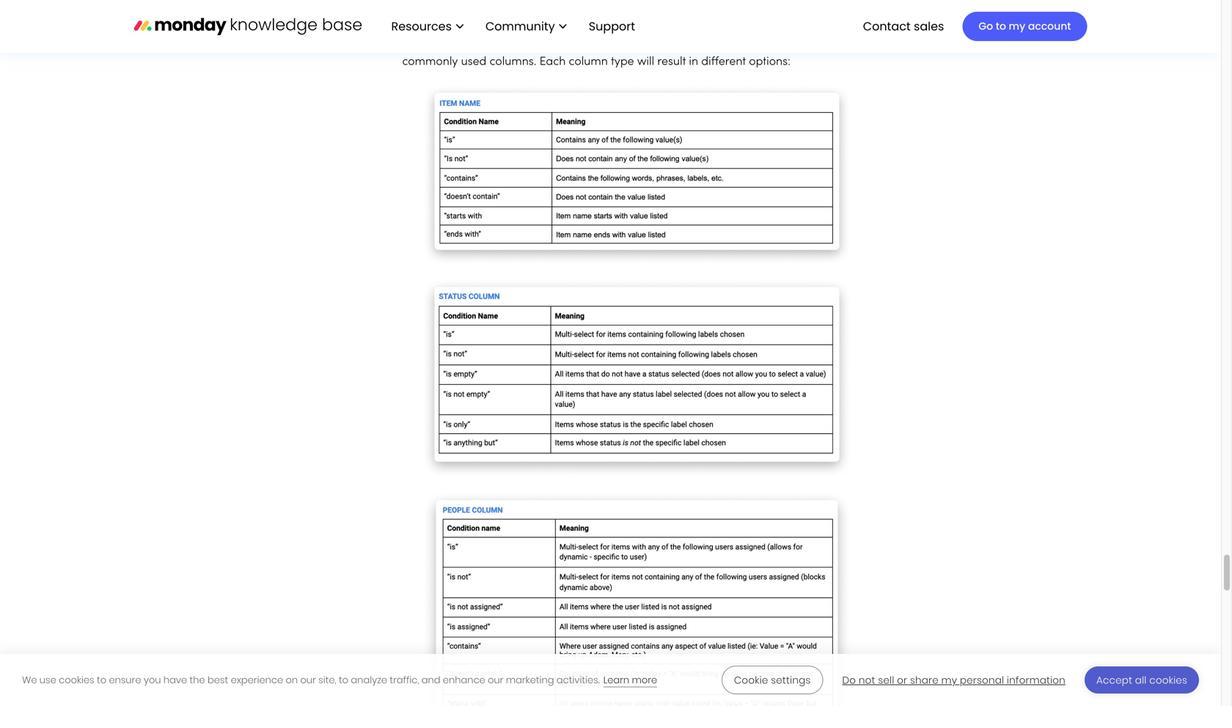 Task type: describe. For each thing, give the bounding box(es) containing it.
analyze
[[351, 674, 387, 687]]

not
[[859, 674, 876, 688]]

support
[[589, 18, 636, 34]]

the advanced filter offers a lot of condition options, with even more to come in the future. use the key below as a guide to understanding what each one does for our most commonly used columns. each column type will result in different options:
[[403, 15, 866, 67]]

contact sales
[[864, 18, 945, 34]]

what
[[691, 36, 718, 47]]

different
[[702, 56, 746, 67]]

community
[[486, 18, 555, 34]]

sales
[[914, 18, 945, 34]]

accept all cookies
[[1097, 674, 1188, 688]]

accept all cookies button
[[1085, 667, 1200, 694]]

does
[[773, 36, 799, 47]]

most
[[840, 36, 866, 47]]

cookie settings
[[734, 674, 811, 688]]

the inside dialog
[[190, 674, 205, 687]]

to down support
[[597, 36, 607, 47]]

go to my account link
[[963, 12, 1088, 41]]

account
[[1029, 19, 1072, 33]]

lot
[[552, 15, 564, 26]]

one
[[750, 36, 770, 47]]

with
[[677, 15, 699, 26]]

learn more link
[[604, 674, 658, 688]]

my inside main element
[[1009, 19, 1026, 33]]

resources
[[391, 18, 452, 34]]

learn
[[604, 674, 630, 687]]

cookies for use
[[59, 674, 94, 687]]

resources link
[[384, 14, 471, 39]]

cookies for all
[[1150, 674, 1188, 688]]

list containing resources
[[377, 0, 647, 53]]

even
[[702, 15, 728, 26]]

marketing
[[506, 674, 554, 687]]

0 vertical spatial the
[[820, 15, 837, 26]]

options:
[[749, 56, 791, 67]]

1 horizontal spatial our
[[488, 674, 504, 687]]

columns.
[[490, 56, 537, 67]]

we
[[22, 674, 37, 687]]

have
[[164, 674, 187, 687]]

use
[[439, 36, 459, 47]]

best
[[208, 674, 228, 687]]

share
[[911, 674, 939, 688]]

my inside button
[[942, 674, 958, 688]]

we use cookies to ensure you have the best experience on our site, to analyze traffic, and enhance our marketing activities. learn more
[[22, 674, 658, 687]]

monday.com logo image
[[134, 11, 362, 41]]

on
[[286, 674, 298, 687]]

traffic,
[[390, 674, 419, 687]]

do
[[843, 674, 856, 688]]

cookie
[[734, 674, 769, 688]]

use
[[40, 674, 56, 687]]

filter
[[482, 15, 505, 26]]

ensure
[[109, 674, 141, 687]]

cookie settings button
[[722, 666, 824, 695]]

image_2__32_.png image
[[422, 84, 852, 266]]

dialog containing cookie settings
[[0, 655, 1222, 707]]



Task type: locate. For each thing, give the bounding box(es) containing it.
information
[[1007, 674, 1066, 688]]

the
[[820, 15, 837, 26], [462, 36, 479, 47], [190, 674, 205, 687]]

image_2__34_.png image
[[422, 491, 852, 707]]

my right share
[[942, 674, 958, 688]]

1 horizontal spatial cookies
[[1150, 674, 1188, 688]]

0 horizontal spatial the
[[190, 674, 205, 687]]

our right "enhance"
[[488, 674, 504, 687]]

activities.
[[557, 674, 600, 687]]

each
[[540, 56, 566, 67]]

cookies
[[59, 674, 94, 687], [1150, 674, 1188, 688]]

1 horizontal spatial the
[[462, 36, 479, 47]]

0 horizontal spatial our
[[301, 674, 316, 687]]

to right the go
[[996, 19, 1007, 33]]

do not sell or share my personal information button
[[831, 667, 1078, 694]]

enhance
[[443, 674, 486, 687]]

list
[[377, 0, 647, 53]]

a
[[541, 15, 549, 26], [553, 36, 560, 47]]

our
[[820, 36, 837, 47], [301, 674, 316, 687], [488, 674, 504, 687]]

0 horizontal spatial a
[[541, 15, 549, 26]]

site,
[[319, 674, 337, 687]]

in
[[808, 15, 817, 26], [689, 56, 699, 67]]

1 vertical spatial my
[[942, 674, 958, 688]]

1 horizontal spatial in
[[808, 15, 817, 26]]

sell
[[879, 674, 895, 688]]

our right for
[[820, 36, 837, 47]]

0 vertical spatial more
[[731, 15, 759, 26]]

options,
[[633, 15, 674, 26]]

0 horizontal spatial in
[[689, 56, 699, 67]]

accept
[[1097, 674, 1133, 688]]

used
[[461, 56, 487, 67]]

and
[[422, 674, 441, 687]]

to left ensure
[[97, 674, 106, 687]]

or
[[898, 674, 908, 688]]

our inside the advanced filter offers a lot of condition options, with even more to come in the future. use the key below as a guide to understanding what each one does for our most commonly used columns. each column type will result in different options:
[[820, 36, 837, 47]]

1 cookies from the left
[[59, 674, 94, 687]]

the
[[403, 15, 422, 26]]

as
[[538, 36, 550, 47]]

1 vertical spatial in
[[689, 56, 699, 67]]

main element
[[377, 0, 1088, 53]]

of
[[567, 15, 578, 26]]

commonly
[[403, 56, 458, 67]]

the left key
[[462, 36, 479, 47]]

more
[[731, 15, 759, 26], [632, 674, 658, 687]]

below
[[502, 36, 535, 47]]

the left "best"
[[190, 674, 205, 687]]

go to my account
[[979, 19, 1072, 33]]

1 horizontal spatial more
[[731, 15, 759, 26]]

0 vertical spatial a
[[541, 15, 549, 26]]

support link
[[582, 14, 647, 39], [589, 18, 640, 34]]

more up the each
[[731, 15, 759, 26]]

more inside dialog
[[632, 674, 658, 687]]

guide
[[564, 36, 594, 47]]

dialog
[[0, 655, 1222, 707]]

condition
[[581, 15, 630, 26]]

to inside main element
[[996, 19, 1007, 33]]

0 horizontal spatial more
[[632, 674, 658, 687]]

2 cookies from the left
[[1150, 674, 1188, 688]]

in right result at the right
[[689, 56, 699, 67]]

each
[[721, 36, 747, 47]]

1 vertical spatial the
[[462, 36, 479, 47]]

future.
[[403, 36, 436, 47]]

0 horizontal spatial cookies
[[59, 674, 94, 687]]

will
[[638, 56, 655, 67]]

image_2__33_.png image
[[422, 278, 853, 479]]

more right 'learn'
[[632, 674, 658, 687]]

2 horizontal spatial our
[[820, 36, 837, 47]]

2 vertical spatial the
[[190, 674, 205, 687]]

key
[[482, 36, 499, 47]]

cookies right all
[[1150, 674, 1188, 688]]

column
[[569, 56, 608, 67]]

understanding
[[610, 36, 688, 47]]

advanced
[[425, 15, 479, 26]]

0 horizontal spatial my
[[942, 674, 958, 688]]

result
[[658, 56, 686, 67]]

0 vertical spatial in
[[808, 15, 817, 26]]

0 vertical spatial my
[[1009, 19, 1026, 33]]

the right come
[[820, 15, 837, 26]]

1 vertical spatial a
[[553, 36, 560, 47]]

cookies inside button
[[1150, 674, 1188, 688]]

to right the site,
[[339, 674, 349, 687]]

experience
[[231, 674, 283, 687]]

contact
[[864, 18, 911, 34]]

community link
[[478, 14, 574, 39]]

settings
[[771, 674, 811, 688]]

2 horizontal spatial the
[[820, 15, 837, 26]]

my
[[1009, 19, 1026, 33], [942, 674, 958, 688]]

1 horizontal spatial a
[[553, 36, 560, 47]]

a left lot
[[541, 15, 549, 26]]

1 horizontal spatial my
[[1009, 19, 1026, 33]]

to
[[762, 15, 772, 26], [996, 19, 1007, 33], [597, 36, 607, 47], [97, 674, 106, 687], [339, 674, 349, 687]]

all
[[1136, 674, 1147, 688]]

our right on
[[301, 674, 316, 687]]

for
[[802, 36, 817, 47]]

a right as
[[553, 36, 560, 47]]

my right the go
[[1009, 19, 1026, 33]]

you
[[144, 674, 161, 687]]

more inside the advanced filter offers a lot of condition options, with even more to come in the future. use the key below as a guide to understanding what each one does for our most commonly used columns. each column type will result in different options:
[[731, 15, 759, 26]]

offers
[[508, 15, 538, 26]]

personal
[[960, 674, 1005, 688]]

come
[[775, 15, 805, 26]]

do not sell or share my personal information
[[843, 674, 1066, 688]]

in up for
[[808, 15, 817, 26]]

cookies right use
[[59, 674, 94, 687]]

type
[[611, 56, 635, 67]]

to up one on the top of page
[[762, 15, 772, 26]]

1 vertical spatial more
[[632, 674, 658, 687]]

contact sales link
[[856, 14, 952, 39]]

go
[[979, 19, 994, 33]]



Task type: vqa. For each thing, say whether or not it's contained in the screenshot.
left board
no



